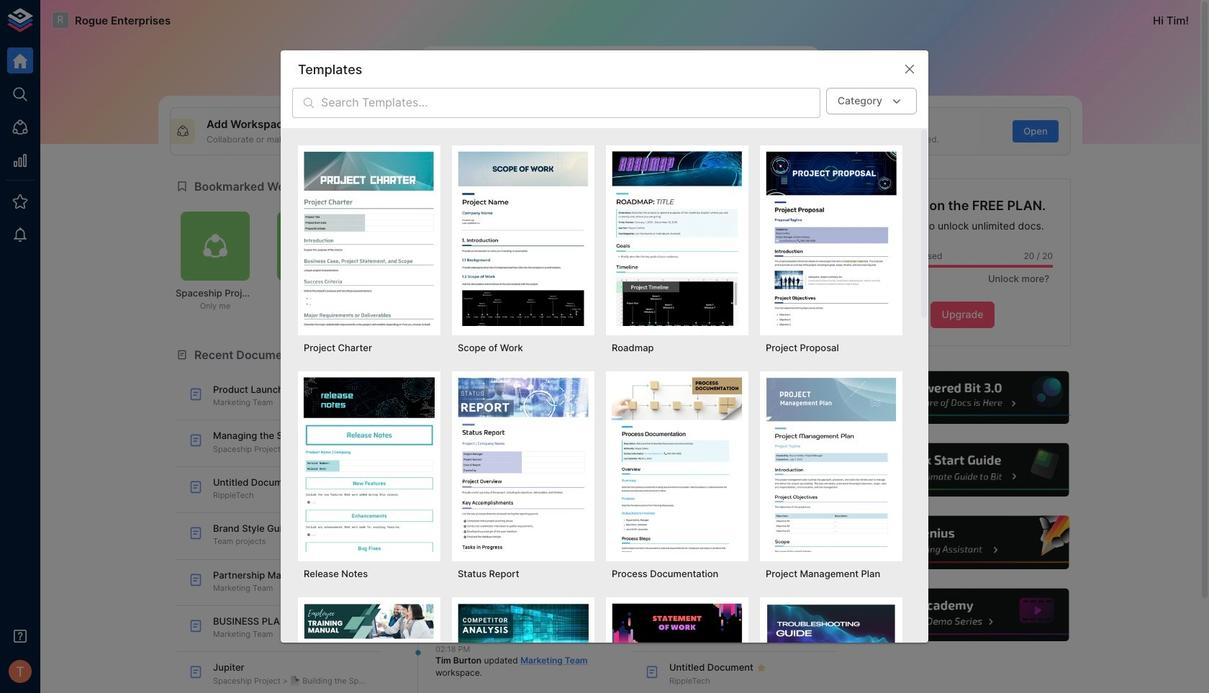 Task type: vqa. For each thing, say whether or not it's contained in the screenshot.
Group
no



Task type: locate. For each thing, give the bounding box(es) containing it.
troubleshooting guide image
[[766, 603, 897, 693]]

1 help image from the top
[[854, 369, 1071, 426]]

3 help image from the top
[[854, 514, 1071, 571]]

release notes image
[[304, 377, 435, 552]]

help image
[[854, 369, 1071, 426], [854, 442, 1071, 499], [854, 514, 1071, 571], [854, 587, 1071, 644]]

dialog
[[281, 51, 928, 693]]

status report image
[[458, 377, 589, 552]]

2 help image from the top
[[854, 442, 1071, 499]]

scope of work image
[[458, 151, 589, 326]]

project management plan image
[[766, 377, 897, 552]]

process documentation image
[[612, 377, 743, 552]]

Search Templates... text field
[[321, 88, 820, 118]]

statement of work image
[[612, 603, 743, 693]]

4 help image from the top
[[854, 587, 1071, 644]]

competitor research report image
[[458, 603, 589, 693]]

project proposal image
[[766, 151, 897, 326]]



Task type: describe. For each thing, give the bounding box(es) containing it.
roadmap image
[[612, 151, 743, 326]]

project charter image
[[304, 151, 435, 326]]

employee training manual image
[[304, 603, 435, 693]]



